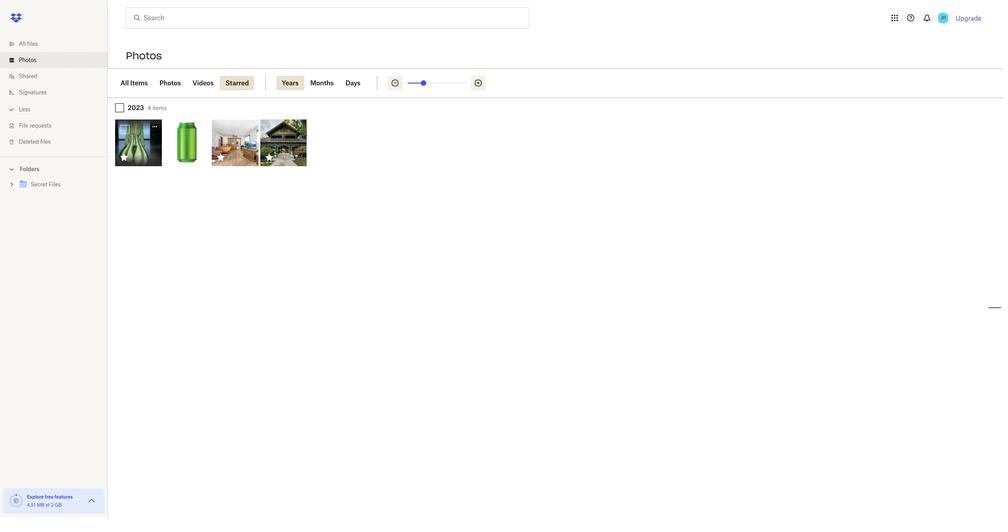 Task type: describe. For each thing, give the bounding box(es) containing it.
Search in folder "Dropbox" text field
[[144, 13, 510, 23]]

videos button
[[187, 76, 219, 90]]

list containing all files
[[0, 31, 108, 157]]

photos list item
[[0, 52, 108, 68]]

folders
[[20, 166, 39, 173]]

folders button
[[0, 162, 108, 176]]

features
[[55, 495, 73, 500]]

explore
[[27, 495, 44, 500]]

4
[[148, 105, 151, 112]]

years button
[[277, 76, 304, 90]]

image - 52f9044b7e2655d26eb85c0b2abdc392-uncropped_scaled_within_1536_1152.webp 11/15/2023, 5:19:03 pm image
[[212, 120, 258, 166]]

tab list containing years
[[277, 76, 377, 90]]

tab list containing all items
[[115, 76, 266, 90]]

all files link
[[7, 36, 108, 52]]

files for deleted files
[[40, 139, 51, 145]]

image - istockphoto-610015062-612x612.jpg 11/15/2023, 5:19:03 pm image
[[164, 120, 210, 166]]

file requests
[[19, 122, 52, 129]]

jp
[[941, 15, 947, 21]]

image - inflatable-pants-today-inline-200227-5.webp 11/15/2023, 5:19:04 pm image
[[115, 120, 162, 166]]

items
[[130, 79, 148, 87]]

dropbox image
[[7, 9, 25, 27]]

explore free features 4.51 mb of 2 gb
[[27, 495, 73, 508]]

signatures link
[[7, 85, 108, 101]]

2023
[[128, 104, 144, 112]]

files
[[49, 181, 61, 188]]

shared link
[[7, 68, 108, 85]]

starred
[[226, 79, 249, 87]]

image - 4570_university_ave____pierre_galant_1.0.jpg 11/15/2023, 5:19:03 pm image
[[260, 120, 307, 166]]

months button
[[305, 76, 339, 90]]

deleted files link
[[7, 134, 108, 150]]

jp button
[[937, 11, 951, 25]]

mb
[[37, 503, 44, 508]]

all files
[[19, 40, 38, 47]]

signatures
[[19, 89, 47, 96]]

photos inside list item
[[19, 57, 36, 63]]

2
[[51, 503, 54, 508]]

upgrade link
[[956, 14, 982, 22]]

photos link
[[7, 52, 108, 68]]



Task type: locate. For each thing, give the bounding box(es) containing it.
photos button
[[154, 76, 186, 90]]

less image
[[7, 105, 16, 114]]

4.51
[[27, 503, 36, 508]]

all items button
[[115, 76, 153, 90]]

1 horizontal spatial files
[[40, 139, 51, 145]]

files
[[27, 40, 38, 47], [40, 139, 51, 145]]

0 vertical spatial files
[[27, 40, 38, 47]]

0 horizontal spatial all
[[19, 40, 26, 47]]

days
[[346, 79, 361, 87]]

1 horizontal spatial tab list
[[277, 76, 377, 90]]

file
[[19, 122, 28, 129]]

starred button
[[220, 76, 255, 90]]

years
[[282, 79, 299, 87]]

quota usage element
[[9, 495, 23, 509]]

2 tab list from the left
[[277, 76, 377, 90]]

all inside button
[[121, 79, 129, 87]]

items
[[153, 105, 167, 112]]

0 vertical spatial all
[[19, 40, 26, 47]]

all left items
[[121, 79, 129, 87]]

all for all items
[[121, 79, 129, 87]]

gb
[[55, 503, 62, 508]]

secret files
[[31, 181, 61, 188]]

requests
[[30, 122, 52, 129]]

1 tab list from the left
[[115, 76, 266, 90]]

free
[[45, 495, 54, 500]]

files inside 'link'
[[27, 40, 38, 47]]

months
[[311, 79, 334, 87]]

all inside 'link'
[[19, 40, 26, 47]]

1 horizontal spatial all
[[121, 79, 129, 87]]

secret
[[31, 181, 47, 188]]

secret files link
[[18, 179, 101, 191]]

photos inside button
[[160, 79, 181, 87]]

files up photos list item
[[27, 40, 38, 47]]

upgrade
[[956, 14, 982, 22]]

0 horizontal spatial files
[[27, 40, 38, 47]]

days button
[[340, 76, 366, 90]]

Photo Zoom Slider range field
[[408, 83, 466, 84]]

deleted files
[[19, 139, 51, 145]]

photos
[[126, 49, 162, 62], [19, 57, 36, 63], [160, 79, 181, 87]]

file requests link
[[7, 118, 108, 134]]

files right the deleted
[[40, 139, 51, 145]]

tab list
[[115, 76, 266, 90], [277, 76, 377, 90]]

1 vertical spatial files
[[40, 139, 51, 145]]

all down dropbox icon
[[19, 40, 26, 47]]

deleted
[[19, 139, 39, 145]]

of
[[46, 503, 50, 508]]

1 vertical spatial all
[[121, 79, 129, 87]]

shared
[[19, 73, 37, 80]]

videos
[[193, 79, 214, 87]]

less
[[19, 106, 31, 113]]

list
[[0, 31, 108, 157]]

files for all files
[[27, 40, 38, 47]]

2023 4 items
[[128, 104, 167, 112]]

all
[[19, 40, 26, 47], [121, 79, 129, 87]]

all for all files
[[19, 40, 26, 47]]

0 horizontal spatial tab list
[[115, 76, 266, 90]]

all items
[[121, 79, 148, 87]]



Task type: vqa. For each thing, say whether or not it's contained in the screenshot.
tab list containing All Items
yes



